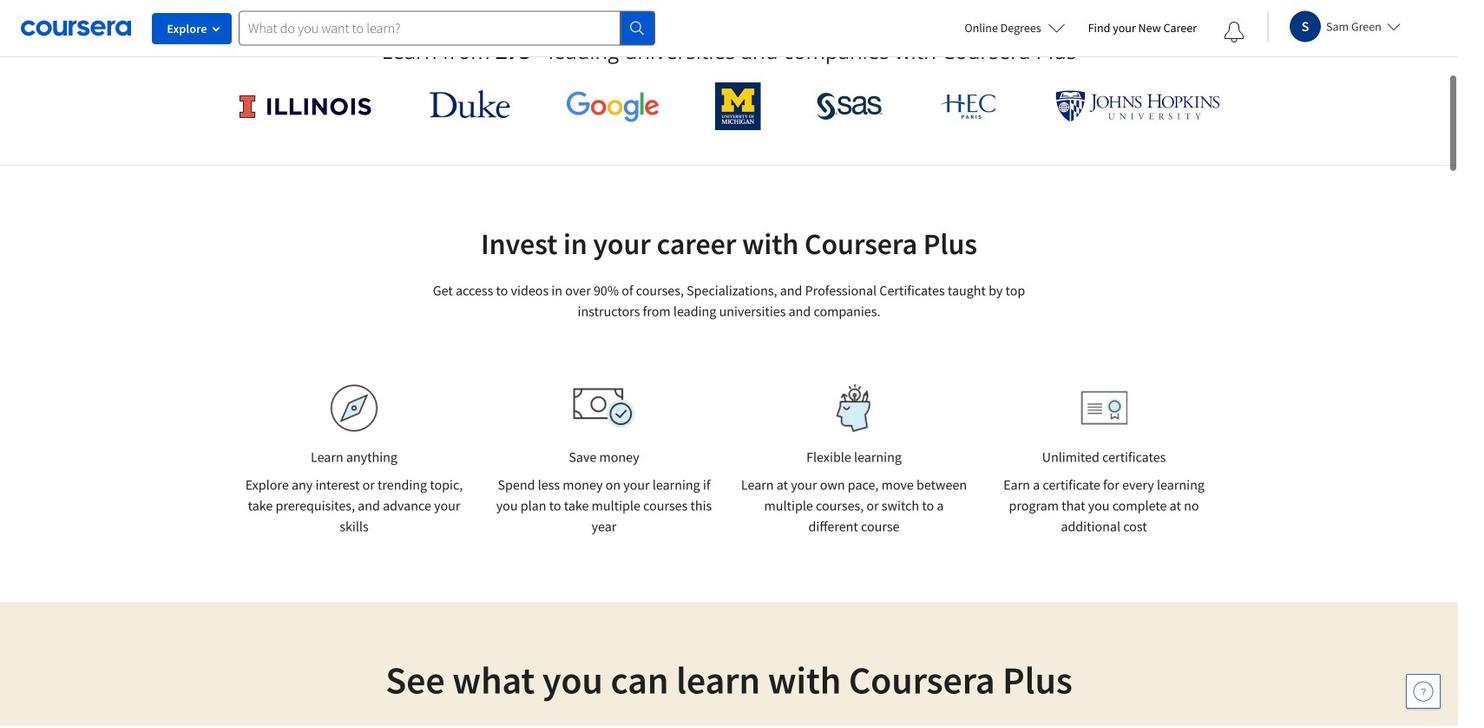 Task type: vqa. For each thing, say whether or not it's contained in the screenshot.
UNIVERSITY OF MICHIGAN image
yes



Task type: locate. For each thing, give the bounding box(es) containing it.
duke university image
[[429, 90, 510, 118]]

help center image
[[1413, 681, 1434, 702]]

save money image
[[573, 388, 635, 429]]

None search field
[[239, 11, 655, 46]]

hec paris image
[[939, 89, 1000, 124]]

sas image
[[817, 92, 883, 120]]

coursera image
[[21, 14, 131, 42]]

university of illinois at urbana-champaign image
[[238, 92, 374, 120]]

flexible learning image
[[824, 385, 884, 432]]

learn anything image
[[330, 385, 378, 432]]

unlimited certificates image
[[1081, 391, 1127, 426]]

What do you want to learn? text field
[[239, 11, 621, 46]]



Task type: describe. For each thing, give the bounding box(es) containing it.
johns hopkins university image
[[1055, 90, 1220, 122]]

google image
[[566, 90, 660, 122]]

university of michigan image
[[715, 82, 761, 130]]



